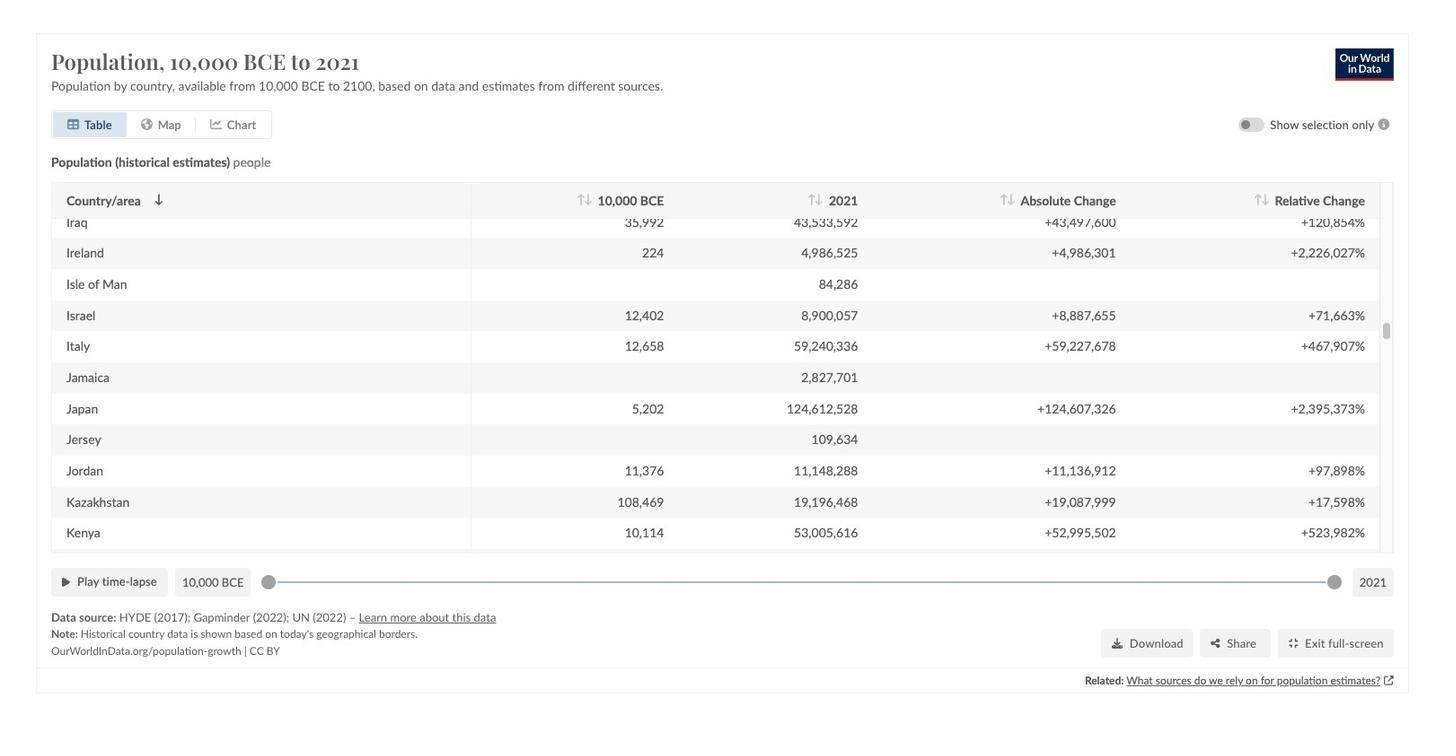 Task type: describe. For each thing, give the bounding box(es) containing it.
to for 2021
[[291, 46, 310, 75]]

ourworldindata.org/population-
[[51, 644, 208, 658]]

population inside the population, 10,000 bce to 2021 population by country, available from 10,000 bce to 2100, based on data and estimates from different sources.
[[51, 78, 111, 93]]

+8,887,655
[[1052, 308, 1116, 323]]

you
[[297, 677, 321, 694]]

no thanks button
[[1013, 678, 1111, 716]]

2 from from the left
[[538, 78, 565, 93]]

10,000 up chart link
[[259, 78, 298, 93]]

and
[[459, 78, 479, 93]]

+120,854%
[[1301, 214, 1365, 229]]

kazakhstan
[[66, 494, 130, 510]]

arrow up long image for absolute change
[[1000, 194, 1008, 206]]

59,240,336
[[794, 339, 858, 354]]

hyde
[[119, 610, 151, 625]]

estimates
[[482, 78, 535, 93]]

53,005,616
[[794, 525, 858, 541]]

+11,136,912
[[1045, 463, 1116, 478]]

compress image
[[1289, 639, 1298, 649]]

chart line image
[[210, 119, 222, 130]]

11,376
[[625, 463, 664, 478]]

absolute change
[[1021, 193, 1116, 208]]

country/area
[[66, 193, 141, 208]]

arrow up long image for 2021
[[808, 194, 817, 206]]

exit
[[1305, 636, 1325, 651]]

2100,
[[343, 78, 375, 93]]

play
[[77, 575, 99, 589]]

bce down explore the data link
[[243, 46, 286, 75]]

1 from from the left
[[229, 78, 256, 93]]

play image
[[62, 577, 70, 588]]

share button
[[1200, 630, 1271, 658]]

share nodes image
[[1211, 639, 1220, 649]]

download image
[[1112, 639, 1123, 649]]

109,634
[[812, 432, 858, 447]]

iraq
[[66, 214, 88, 229]]

processing
[[642, 17, 709, 34]]

show selection only
[[1270, 117, 1375, 132]]

arrow down long image for 2021
[[815, 194, 824, 206]]

population (historical estimates) people
[[51, 154, 271, 169]]

(2022);
[[253, 610, 289, 625]]

what sources do we rely on for population estimates? link
[[1127, 674, 1381, 688]]

124,612,528
[[787, 401, 858, 416]]

we use cookies to give you the best experience on our website.
[[148, 677, 552, 694]]

12,402
[[625, 308, 664, 323]]

lapse
[[130, 575, 157, 589]]

84,286
[[819, 276, 858, 292]]

download button
[[1101, 630, 1193, 658]]

israel
[[66, 308, 96, 323]]

based inside the population, 10,000 bce to 2021 population by country, available from 10,000 bce to 2100, based on data and estimates from different sources.
[[378, 78, 411, 93]]

on up by
[[265, 628, 277, 641]]

research & writing link
[[306, 17, 427, 34]]

exit full-screen button
[[1278, 630, 1394, 658]]

11,148,288
[[794, 463, 858, 478]]

country
[[128, 628, 165, 641]]

arrow up long image for relative change
[[1254, 194, 1263, 206]]

rely
[[1226, 674, 1243, 687]]

reuse
[[753, 17, 791, 34]]

2 vertical spatial data
[[167, 628, 188, 641]]

time-
[[102, 575, 130, 589]]

10,000 up gapminder
[[182, 575, 219, 590]]

4,986,525
[[801, 245, 858, 261]]

play time-lapse
[[77, 575, 157, 589]]

show
[[1270, 117, 1299, 132]]

today's
[[280, 628, 314, 641]]

feedback button
[[1341, 690, 1431, 719]]

cc
[[250, 644, 264, 658]]

38,101
[[625, 183, 664, 198]]

sources & processing link
[[575, 17, 709, 34]]

chart
[[227, 117, 256, 132]]

shown
[[201, 628, 232, 641]]

geographical
[[317, 628, 376, 641]]

use
[[173, 677, 195, 694]]

0 horizontal spatial 10,000 bce
[[182, 575, 244, 590]]

+87,885,331
[[1045, 183, 1116, 198]]

is
[[191, 628, 198, 641]]

i
[[1198, 688, 1202, 706]]

this
[[794, 17, 820, 34]]

exit full-screen
[[1305, 636, 1384, 651]]

10,000 up available
[[170, 46, 238, 75]]

by
[[267, 644, 280, 658]]

explore the data link
[[157, 17, 263, 34]]

estimates)
[[173, 154, 230, 169]]

best
[[349, 677, 377, 694]]

+43,497,600
[[1045, 214, 1116, 229]]

what
[[1127, 674, 1153, 687]]

+467,907%
[[1301, 339, 1365, 354]]

map link
[[126, 112, 196, 137]]

japan
[[66, 401, 98, 416]]

jersey
[[66, 432, 101, 447]]

+59,227,678
[[1045, 339, 1116, 354]]

10,114
[[625, 525, 664, 541]]

5,202
[[632, 401, 664, 416]]

different
[[568, 78, 615, 93]]

reuse this work link
[[753, 17, 858, 34]]

people
[[233, 154, 271, 169]]

note:
[[51, 628, 78, 641]]

source:
[[79, 610, 116, 625]]

work
[[823, 17, 858, 34]]

isle of man
[[66, 276, 127, 292]]

arrow down long image for absolute change
[[1007, 194, 1015, 206]]

no thanks
[[1029, 688, 1095, 706]]

agree
[[1206, 688, 1241, 706]]

change for absolute change
[[1074, 193, 1116, 208]]

12,658
[[625, 339, 664, 354]]

explore the data
[[157, 17, 263, 34]]

bce left 2100,
[[301, 78, 325, 93]]

& for processing
[[628, 17, 638, 34]]



Task type: vqa. For each thing, say whether or not it's contained in the screenshot.


Task type: locate. For each thing, give the bounding box(es) containing it.
+52,995,502
[[1045, 525, 1116, 541]]

|
[[244, 644, 247, 658]]

1 horizontal spatial change
[[1323, 193, 1365, 208]]

1 horizontal spatial &
[[628, 17, 638, 34]]

1 arrow up long image from the left
[[577, 194, 586, 206]]

1 vertical spatial the
[[325, 677, 346, 694]]

population
[[1277, 674, 1328, 687]]

population down population, at the left top of the page
[[51, 78, 111, 93]]

2,827,701
[[801, 370, 858, 385]]

arrow up long image left relative
[[1254, 194, 1263, 206]]

1 population from the top
[[51, 78, 111, 93]]

1 horizontal spatial data
[[431, 78, 455, 93]]

on left and
[[414, 78, 428, 93]]

1 vertical spatial 10,000 bce
[[182, 575, 244, 590]]

1 vertical spatial population
[[51, 154, 112, 169]]

isle
[[66, 276, 85, 292]]

data left and
[[431, 78, 455, 93]]

population, 10,000 bce to 2021 population by country, available from 10,000 bce to 2100, based on data and estimates from different sources.
[[51, 46, 663, 93]]

0 horizontal spatial data
[[167, 628, 188, 641]]

change up +120,854%
[[1323, 193, 1365, 208]]

87,923,432
[[794, 183, 858, 198]]

0 vertical spatial based
[[378, 78, 411, 93]]

by
[[114, 78, 127, 93]]

data left "is"
[[167, 628, 188, 641]]

& for writing
[[366, 17, 377, 34]]

2 vertical spatial to
[[251, 677, 264, 694]]

of
[[88, 276, 99, 292]]

arrow up long image left absolute
[[1000, 194, 1008, 206]]

country,
[[130, 78, 175, 93]]

0 horizontal spatial 2021
[[316, 46, 359, 75]]

data
[[431, 78, 455, 93], [474, 610, 496, 625], [167, 628, 188, 641]]

0 vertical spatial data
[[431, 78, 455, 93]]

1 horizontal spatial 10,000 bce
[[598, 193, 664, 208]]

related: what sources do we rely on for population estimates?
[[1085, 674, 1381, 687]]

on
[[414, 78, 428, 93], [265, 628, 277, 641], [1246, 674, 1258, 687], [454, 677, 470, 694]]

i agree
[[1198, 688, 1241, 706]]

data right this
[[474, 610, 496, 625]]

earth americas image
[[141, 119, 152, 130]]

based up |
[[235, 628, 262, 641]]

bce
[[243, 46, 286, 75], [301, 78, 325, 93], [640, 193, 664, 208], [222, 575, 244, 590]]

0 vertical spatial 10,000 bce
[[598, 193, 664, 208]]

from up chart
[[229, 78, 256, 93]]

arrow up long image for 10,000 bce
[[577, 194, 586, 206]]

experience
[[380, 677, 450, 694]]

0 vertical spatial the
[[208, 17, 229, 34]]

do
[[1194, 674, 1207, 687]]

give
[[268, 677, 294, 694]]

to left the give
[[251, 677, 264, 694]]

arrow down long image left the 38,101
[[584, 194, 592, 206]]

research
[[306, 17, 363, 34]]

our
[[474, 677, 495, 694]]

+19,087,999
[[1045, 494, 1116, 510]]

check image
[[1178, 690, 1191, 705]]

arrow up long image
[[577, 194, 586, 206], [1000, 194, 1008, 206]]

to
[[291, 46, 310, 75], [328, 78, 340, 93], [251, 677, 264, 694]]

based
[[378, 78, 411, 93], [235, 628, 262, 641]]

data
[[232, 17, 263, 34], [51, 610, 76, 625]]

arrow down long image down "population (historical estimates) people" at top
[[155, 194, 163, 206]]

arrow down long image left relative
[[1261, 194, 1270, 206]]

selection
[[1302, 117, 1349, 132]]

1 vertical spatial based
[[235, 628, 262, 641]]

up right from square image
[[1384, 676, 1394, 686]]

screen
[[1350, 636, 1384, 651]]

related:
[[1085, 674, 1124, 687]]

2 & from the left
[[628, 17, 638, 34]]

map
[[158, 117, 181, 132]]

5 arrow down long image from the left
[[1261, 194, 1270, 206]]

2021 inside the population, 10,000 bce to 2021 population by country, available from 10,000 bce to 2100, based on data and estimates from different sources.
[[316, 46, 359, 75]]

table
[[84, 117, 112, 132]]

0 horizontal spatial arrow up long image
[[808, 194, 817, 206]]

sources
[[1156, 674, 1192, 687]]

gapminder
[[194, 610, 250, 625]]

population down table icon on the left of page
[[51, 154, 112, 169]]

arrow down long image for 10,000 bce
[[584, 194, 592, 206]]

arrow down long image
[[155, 194, 163, 206], [584, 194, 592, 206], [815, 194, 824, 206], [1007, 194, 1015, 206], [1261, 194, 1270, 206]]

kiribati
[[66, 557, 106, 572]]

1 vertical spatial to
[[328, 78, 340, 93]]

ourworldindata.org/population-growth | cc by
[[51, 644, 280, 658]]

+2,226,027%
[[1291, 245, 1365, 261]]

growth
[[208, 644, 241, 658]]

1 horizontal spatial to
[[291, 46, 310, 75]]

2 arrow up long image from the left
[[1254, 194, 1263, 206]]

2 horizontal spatial data
[[474, 610, 496, 625]]

2021 up screen
[[1360, 575, 1387, 590]]

2 population from the top
[[51, 154, 112, 169]]

0 horizontal spatial from
[[229, 78, 256, 93]]

1 change from the left
[[1074, 193, 1116, 208]]

based right 2100,
[[378, 78, 411, 93]]

on inside the population, 10,000 bce to 2021 population by country, available from 10,000 bce to 2100, based on data and estimates from different sources.
[[414, 78, 428, 93]]

2021 up 43,533,592
[[829, 193, 858, 208]]

absolute
[[1021, 193, 1071, 208]]

learn
[[359, 610, 387, 625]]

10,000
[[170, 46, 238, 75], [259, 78, 298, 93], [598, 193, 637, 208], [182, 575, 219, 590]]

0 horizontal spatial the
[[208, 17, 229, 34]]

2 arrow down long image from the left
[[584, 194, 592, 206]]

1 horizontal spatial the
[[325, 677, 346, 694]]

arrow up long image up 43,533,592
[[808, 194, 817, 206]]

108,469
[[618, 494, 664, 510]]

1 arrow down long image from the left
[[155, 194, 163, 206]]

(2017);
[[154, 610, 191, 625]]

we
[[148, 677, 170, 694]]

the right you
[[325, 677, 346, 694]]

research & writing
[[306, 17, 427, 34]]

0 horizontal spatial &
[[366, 17, 377, 34]]

relative
[[1275, 193, 1320, 208]]

circle info image
[[1375, 119, 1394, 130]]

from left different
[[538, 78, 565, 93]]

data right explore
[[232, 17, 263, 34]]

arrow down long image left absolute
[[1007, 194, 1015, 206]]

available
[[178, 78, 226, 93]]

1 vertical spatial data
[[51, 610, 76, 625]]

change up +43,497,600
[[1074, 193, 1116, 208]]

more
[[390, 610, 417, 625]]

1 horizontal spatial data
[[232, 17, 263, 34]]

& left writing
[[366, 17, 377, 34]]

0 horizontal spatial arrow up long image
[[577, 194, 586, 206]]

play time-lapse button
[[51, 568, 168, 597]]

10,000 bce up gapminder
[[182, 575, 244, 590]]

1 horizontal spatial arrow up long image
[[1254, 194, 1263, 206]]

2021 up 2100,
[[316, 46, 359, 75]]

feedback
[[1368, 696, 1424, 712]]

2 horizontal spatial 2021
[[1360, 575, 1387, 590]]

1 horizontal spatial based
[[378, 78, 411, 93]]

0 horizontal spatial change
[[1074, 193, 1116, 208]]

2 vertical spatial 2021
[[1360, 575, 1387, 590]]

0 vertical spatial population
[[51, 78, 111, 93]]

0 horizontal spatial based
[[235, 628, 262, 641]]

full-
[[1328, 636, 1350, 651]]

bce up the 35,992
[[640, 193, 664, 208]]

to for give
[[251, 677, 264, 694]]

the right explore
[[208, 17, 229, 34]]

0 vertical spatial 2021
[[316, 46, 359, 75]]

website.
[[498, 677, 552, 694]]

change for relative change
[[1323, 193, 1365, 208]]

+523,982%
[[1301, 525, 1365, 541]]

data inside the population, 10,000 bce to 2021 population by country, available from 10,000 bce to 2100, based on data and estimates from different sources.
[[431, 78, 455, 93]]

about
[[420, 610, 449, 625]]

4 arrow down long image from the left
[[1007, 194, 1015, 206]]

10,000 bce up the 35,992
[[598, 193, 664, 208]]

2 arrow up long image from the left
[[1000, 194, 1008, 206]]

no
[[1029, 688, 1048, 706]]

2 change from the left
[[1323, 193, 1365, 208]]

–
[[349, 610, 356, 625]]

1 horizontal spatial 2021
[[829, 193, 858, 208]]

bce up gapminder
[[222, 575, 244, 590]]

thanks
[[1052, 688, 1095, 706]]

to left 2100,
[[328, 78, 340, 93]]

0 vertical spatial to
[[291, 46, 310, 75]]

1 vertical spatial 2021
[[829, 193, 858, 208]]

0 horizontal spatial data
[[51, 610, 76, 625]]

1 horizontal spatial arrow up long image
[[1000, 194, 1008, 206]]

0 horizontal spatial to
[[251, 677, 264, 694]]

all
[[470, 17, 487, 34]]

&
[[366, 17, 377, 34], [628, 17, 638, 34]]

table image
[[67, 119, 79, 130]]

data up note:
[[51, 610, 76, 625]]

to down research
[[291, 46, 310, 75]]

arrow up long image left the 38,101
[[577, 194, 586, 206]]

jordan
[[66, 463, 103, 478]]

0 vertical spatial data
[[232, 17, 263, 34]]

arrow up long image
[[808, 194, 817, 206], [1254, 194, 1263, 206]]

arrow down long image for relative change
[[1261, 194, 1270, 206]]

1 arrow up long image from the left
[[808, 194, 817, 206]]

3 arrow down long image from the left
[[815, 194, 824, 206]]

10,000 up the 35,992
[[598, 193, 637, 208]]

1 & from the left
[[366, 17, 377, 34]]

borders.
[[379, 628, 418, 641]]

2 horizontal spatial to
[[328, 78, 340, 93]]

(historical
[[115, 154, 170, 169]]

& right sources
[[628, 17, 638, 34]]

for
[[1261, 674, 1274, 687]]

on left our
[[454, 677, 470, 694]]

on left for
[[1246, 674, 1258, 687]]

1 horizontal spatial from
[[538, 78, 565, 93]]

kenya
[[66, 525, 100, 541]]

ourworldindata.org/population-growth link
[[51, 644, 241, 658]]

cookies
[[199, 677, 247, 694]]

arrow down long image up 43,533,592
[[815, 194, 824, 206]]

ireland
[[66, 245, 104, 261]]

224
[[642, 245, 664, 261]]

i agree button
[[1121, 678, 1298, 716]]

1 vertical spatial data
[[474, 610, 496, 625]]

19,196,468
[[794, 494, 858, 510]]

we
[[1209, 674, 1223, 687]]



